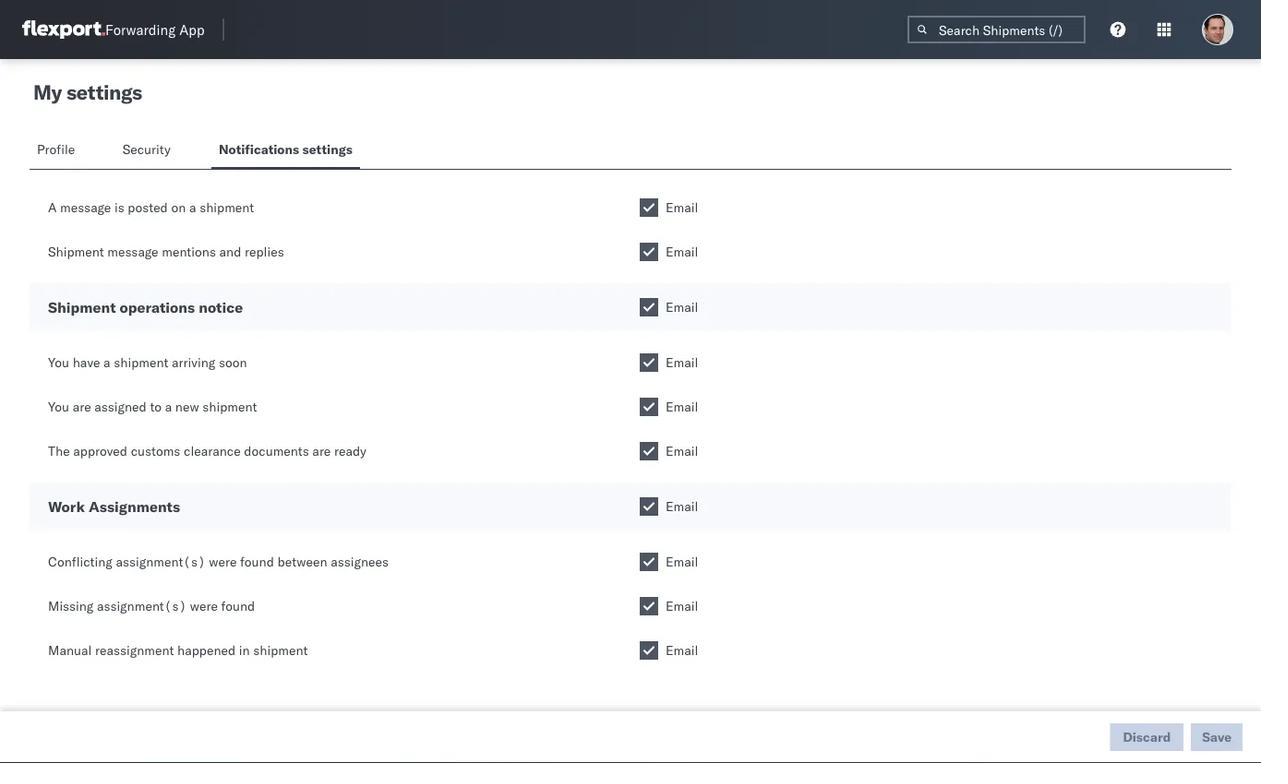 Task type: locate. For each thing, give the bounding box(es) containing it.
flexport. image
[[22, 20, 105, 39]]

have
[[73, 355, 100, 371]]

4 email from the top
[[666, 355, 699, 371]]

message for a
[[60, 199, 111, 216]]

email for missing assignment(s) were found
[[666, 598, 699, 615]]

0 vertical spatial settings
[[66, 79, 142, 105]]

5 email from the top
[[666, 399, 699, 415]]

6 email from the top
[[666, 443, 699, 459]]

0 vertical spatial assignment(s)
[[116, 554, 206, 570]]

assignment(s)
[[116, 554, 206, 570], [97, 598, 187, 615]]

0 vertical spatial were
[[209, 554, 237, 570]]

found
[[240, 554, 274, 570], [221, 598, 255, 615]]

assignment(s) up reassignment
[[97, 598, 187, 615]]

a right to on the bottom left of page
[[165, 399, 172, 415]]

1 shipment from the top
[[48, 244, 104, 260]]

a right have at the top left
[[104, 355, 110, 371]]

1 vertical spatial shipment
[[48, 298, 116, 317]]

shipment up have at the top left
[[48, 298, 116, 317]]

2 vertical spatial a
[[165, 399, 172, 415]]

were left between in the bottom of the page
[[209, 554, 237, 570]]

assignment(s) for conflicting
[[116, 554, 206, 570]]

1 vertical spatial message
[[107, 244, 158, 260]]

1 you from the top
[[48, 355, 69, 371]]

notice
[[199, 298, 243, 317]]

ready
[[334, 443, 367, 459]]

0 vertical spatial shipment
[[48, 244, 104, 260]]

email for manual reassignment happened in shipment
[[666, 643, 699, 659]]

profile button
[[30, 133, 86, 169]]

settings right my
[[66, 79, 142, 105]]

shipment down a
[[48, 244, 104, 260]]

were
[[209, 554, 237, 570], [190, 598, 218, 615]]

work
[[48, 498, 85, 516]]

8 email from the top
[[666, 554, 699, 570]]

are left ready
[[313, 443, 331, 459]]

to
[[150, 399, 162, 415]]

you up the
[[48, 399, 69, 415]]

a message is posted on a shipment
[[48, 199, 254, 216]]

in
[[239, 643, 250, 659]]

1 vertical spatial were
[[190, 598, 218, 615]]

a right on
[[189, 199, 196, 216]]

are left assigned
[[73, 399, 91, 415]]

and
[[219, 244, 241, 260]]

customs
[[131, 443, 180, 459]]

9 email from the top
[[666, 598, 699, 615]]

1 vertical spatial a
[[104, 355, 110, 371]]

found left between in the bottom of the page
[[240, 554, 274, 570]]

you
[[48, 355, 69, 371], [48, 399, 69, 415]]

1 vertical spatial settings
[[302, 141, 353, 157]]

0 vertical spatial you
[[48, 355, 69, 371]]

0 horizontal spatial settings
[[66, 79, 142, 105]]

were up happened
[[190, 598, 218, 615]]

assigned
[[94, 399, 147, 415]]

1 email from the top
[[666, 199, 699, 216]]

1 vertical spatial assignment(s)
[[97, 598, 187, 615]]

is
[[114, 199, 124, 216]]

you are assigned to a new shipment
[[48, 399, 257, 415]]

shipment up you are assigned to a new shipment
[[114, 355, 168, 371]]

0 vertical spatial are
[[73, 399, 91, 415]]

you for you are assigned to a new shipment
[[48, 399, 69, 415]]

0 vertical spatial found
[[240, 554, 274, 570]]

shipment
[[48, 244, 104, 260], [48, 298, 116, 317]]

manual reassignment happened in shipment
[[48, 643, 308, 659]]

shipment message mentions and replies
[[48, 244, 284, 260]]

settings
[[66, 79, 142, 105], [302, 141, 353, 157]]

2 you from the top
[[48, 399, 69, 415]]

7 email from the top
[[666, 499, 699, 515]]

message right a
[[60, 199, 111, 216]]

found for conflicting assignment(s) were found between assignees
[[240, 554, 274, 570]]

found up in
[[221, 598, 255, 615]]

email for shipment operations notice
[[666, 299, 699, 315]]

2 shipment from the top
[[48, 298, 116, 317]]

settings for my settings
[[66, 79, 142, 105]]

on
[[171, 199, 186, 216]]

shipment
[[200, 199, 254, 216], [114, 355, 168, 371], [203, 399, 257, 415], [253, 643, 308, 659]]

settings for notifications settings
[[302, 141, 353, 157]]

assignments
[[89, 498, 180, 516]]

message for shipment
[[107, 244, 158, 260]]

app
[[179, 21, 205, 38]]

1 horizontal spatial settings
[[302, 141, 353, 157]]

security
[[122, 141, 171, 157]]

assignment(s) up missing assignment(s) were found
[[116, 554, 206, 570]]

settings inside button
[[302, 141, 353, 157]]

message down the is
[[107, 244, 158, 260]]

1 vertical spatial found
[[221, 598, 255, 615]]

message
[[60, 199, 111, 216], [107, 244, 158, 260]]

happened
[[177, 643, 236, 659]]

are
[[73, 399, 91, 415], [313, 443, 331, 459]]

security button
[[115, 133, 182, 169]]

my settings
[[33, 79, 142, 105]]

1 vertical spatial you
[[48, 399, 69, 415]]

settings right "notifications"
[[302, 141, 353, 157]]

you left have at the top left
[[48, 355, 69, 371]]

2 email from the top
[[666, 244, 699, 260]]

a
[[189, 199, 196, 216], [104, 355, 110, 371], [165, 399, 172, 415]]

None checkbox
[[640, 199, 659, 217], [640, 243, 659, 261], [640, 298, 659, 317], [640, 398, 659, 417], [640, 442, 659, 461], [640, 598, 659, 616], [640, 199, 659, 217], [640, 243, 659, 261], [640, 298, 659, 317], [640, 398, 659, 417], [640, 442, 659, 461], [640, 598, 659, 616]]

email
[[666, 199, 699, 216], [666, 244, 699, 260], [666, 299, 699, 315], [666, 355, 699, 371], [666, 399, 699, 415], [666, 443, 699, 459], [666, 499, 699, 515], [666, 554, 699, 570], [666, 598, 699, 615], [666, 643, 699, 659]]

0 vertical spatial a
[[189, 199, 196, 216]]

3 email from the top
[[666, 299, 699, 315]]

1 vertical spatial are
[[313, 443, 331, 459]]

new
[[175, 399, 199, 415]]

email for you have a shipment arriving soon
[[666, 355, 699, 371]]

0 vertical spatial message
[[60, 199, 111, 216]]

10 email from the top
[[666, 643, 699, 659]]

None checkbox
[[640, 354, 659, 372], [640, 498, 659, 516], [640, 553, 659, 572], [640, 642, 659, 660], [640, 354, 659, 372], [640, 498, 659, 516], [640, 553, 659, 572], [640, 642, 659, 660]]

reassignment
[[95, 643, 174, 659]]

shipment for shipment operations notice
[[48, 298, 116, 317]]

assignment(s) for missing
[[97, 598, 187, 615]]



Task type: vqa. For each thing, say whether or not it's contained in the screenshot.
option
yes



Task type: describe. For each thing, give the bounding box(es) containing it.
0 horizontal spatial a
[[104, 355, 110, 371]]

notifications
[[219, 141, 299, 157]]

email for shipment message mentions and replies
[[666, 244, 699, 260]]

you for you have a shipment arriving soon
[[48, 355, 69, 371]]

profile
[[37, 141, 75, 157]]

forwarding app
[[105, 21, 205, 38]]

forwarding
[[105, 21, 176, 38]]

email for the approved customs clearance documents are ready
[[666, 443, 699, 459]]

the approved customs clearance documents are ready
[[48, 443, 367, 459]]

shipment operations notice
[[48, 298, 243, 317]]

arriving
[[172, 355, 215, 371]]

approved
[[73, 443, 127, 459]]

shipment for shipment message mentions and replies
[[48, 244, 104, 260]]

assignees
[[331, 554, 389, 570]]

documents
[[244, 443, 309, 459]]

shipment right in
[[253, 643, 308, 659]]

conflicting assignment(s) were found between assignees
[[48, 554, 389, 570]]

a
[[48, 199, 57, 216]]

shipment up and
[[200, 199, 254, 216]]

email for you are assigned to a new shipment
[[666, 399, 699, 415]]

missing
[[48, 598, 94, 615]]

email for work assignments
[[666, 499, 699, 515]]

work assignments
[[48, 498, 180, 516]]

were for conflicting
[[209, 554, 237, 570]]

replies
[[245, 244, 284, 260]]

were for missing
[[190, 598, 218, 615]]

1 horizontal spatial a
[[165, 399, 172, 415]]

manual
[[48, 643, 92, 659]]

found for missing assignment(s) were found
[[221, 598, 255, 615]]

Search Shipments (/) text field
[[908, 16, 1086, 43]]

2 horizontal spatial a
[[189, 199, 196, 216]]

between
[[278, 554, 328, 570]]

mentions
[[162, 244, 216, 260]]

forwarding app link
[[22, 20, 205, 39]]

email for a message is posted on a shipment
[[666, 199, 699, 216]]

my
[[33, 79, 62, 105]]

missing assignment(s) were found
[[48, 598, 255, 615]]

notifications settings
[[219, 141, 353, 157]]

the
[[48, 443, 70, 459]]

soon
[[219, 355, 247, 371]]

1 horizontal spatial are
[[313, 443, 331, 459]]

shipment right new
[[203, 399, 257, 415]]

posted
[[128, 199, 168, 216]]

you have a shipment arriving soon
[[48, 355, 247, 371]]

0 horizontal spatial are
[[73, 399, 91, 415]]

operations
[[120, 298, 195, 317]]

clearance
[[184, 443, 241, 459]]

email for conflicting assignment(s) were found between assignees
[[666, 554, 699, 570]]

notifications settings button
[[211, 133, 360, 169]]

conflicting
[[48, 554, 113, 570]]



